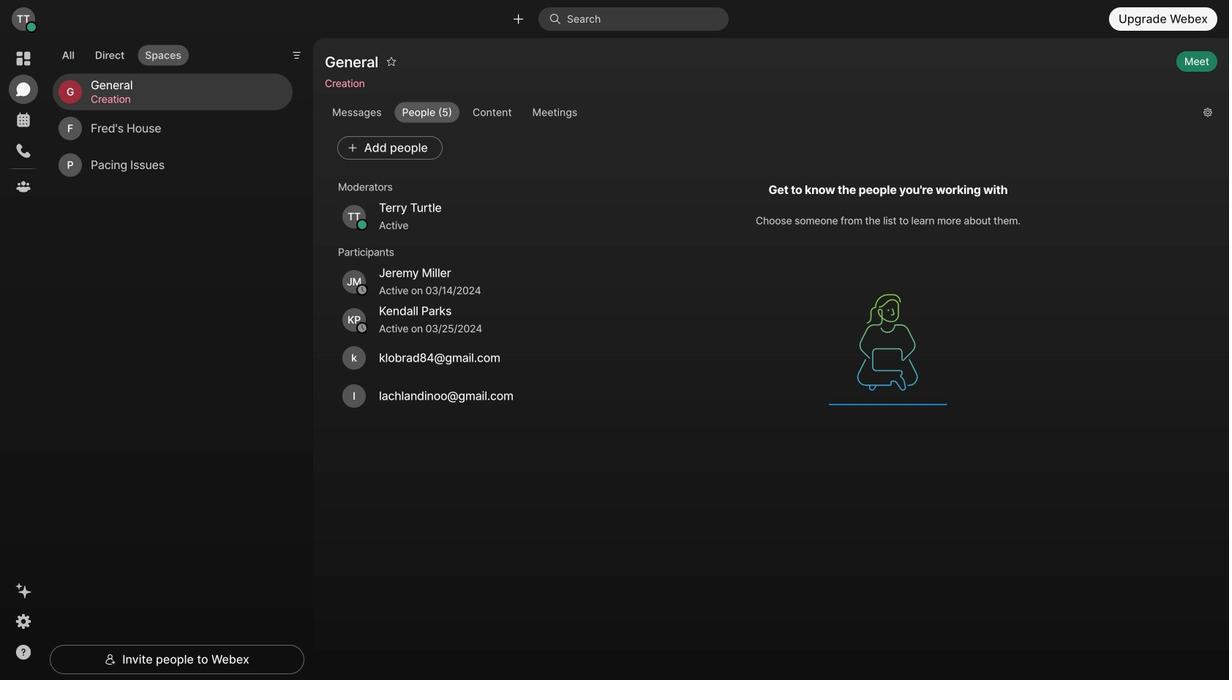 Task type: vqa. For each thing, say whether or not it's contained in the screenshot.
first list item from the top
no



Task type: describe. For each thing, give the bounding box(es) containing it.
klobrad84@gmail.com list item
[[331, 339, 556, 377]]

active on 03/14/2024 element
[[379, 282, 545, 299]]

active on 03/25/2024 element
[[379, 320, 545, 337]]

creation element
[[91, 91, 275, 107]]

fred's house list item
[[53, 110, 293, 147]]



Task type: locate. For each thing, give the bounding box(es) containing it.
general list item
[[53, 74, 293, 110]]

active element
[[379, 217, 545, 234]]

tab list
[[51, 36, 192, 70]]

pacing issues list item
[[53, 147, 293, 183]]

group
[[325, 102, 1192, 123]]

webex tab list
[[9, 44, 38, 201]]

navigation
[[0, 38, 47, 680]]

jeremy milleractive on 03/14/2024 list item
[[331, 263, 556, 301]]

lachlandinoo@gmail.com list item
[[331, 377, 556, 415]]

kendall parksactive on 03/25/2024 list item
[[331, 301, 556, 339]]

terry turtleactive list item
[[331, 198, 556, 236]]



